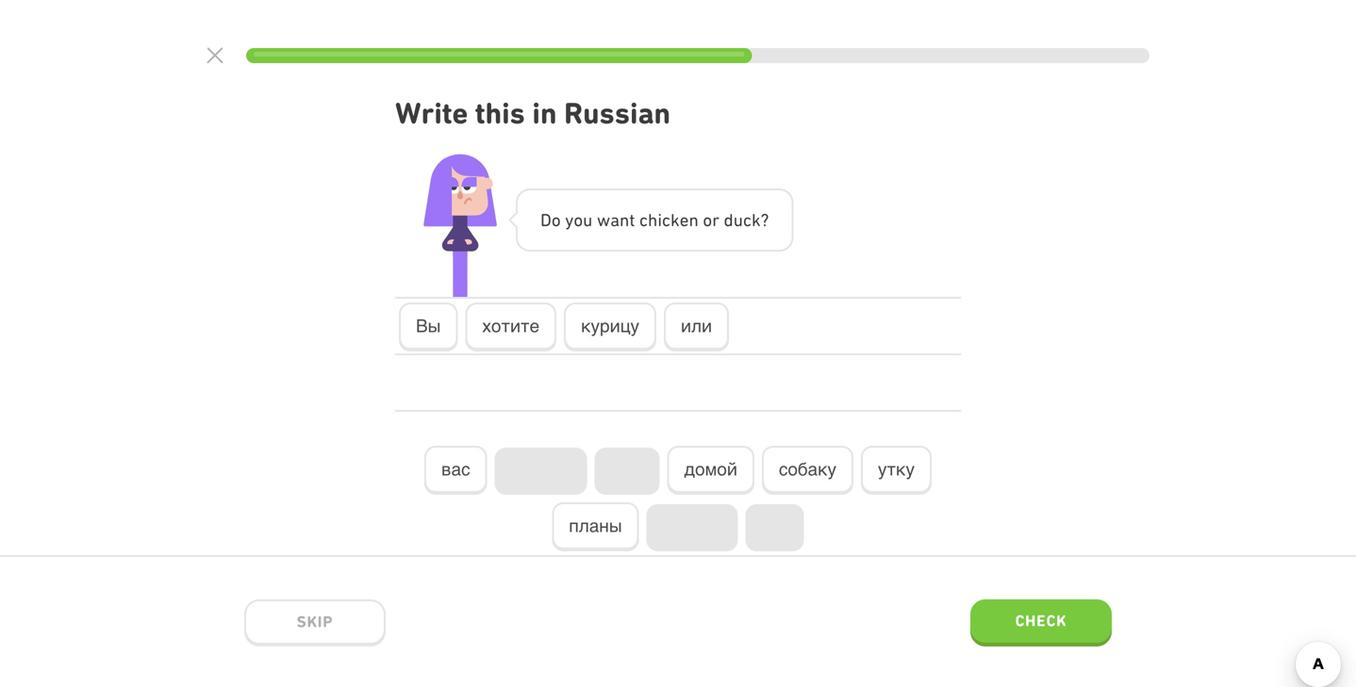 Task type: describe. For each thing, give the bounding box(es) containing it.
собаку
[[779, 459, 837, 480]]

курицу
[[581, 316, 640, 336]]

skip
[[297, 613, 333, 631]]

write this in russian
[[395, 96, 671, 131]]

1 n from the left
[[620, 210, 629, 230]]

i
[[658, 210, 662, 230]]

собаку button
[[762, 446, 854, 495]]

2 u from the left
[[734, 210, 743, 230]]

a
[[610, 210, 620, 230]]

утку
[[878, 459, 915, 480]]

вы button
[[399, 303, 458, 352]]

хотите button
[[465, 303, 557, 352]]

write
[[395, 96, 468, 131]]

in
[[532, 96, 557, 131]]

вас button
[[424, 446, 487, 495]]

2 k from the left
[[752, 210, 761, 230]]

h
[[648, 210, 658, 230]]

r
[[712, 210, 720, 230]]

курицу button
[[564, 303, 656, 352]]

check
[[1015, 612, 1067, 630]]

планы button
[[552, 503, 639, 552]]

1 c from the left
[[639, 210, 648, 230]]

?
[[761, 210, 769, 230]]

или
[[681, 316, 712, 336]]

o for d
[[552, 210, 561, 230]]

y o u w a n t
[[565, 210, 635, 230]]

вы
[[416, 316, 441, 336]]

skip button
[[244, 600, 386, 647]]

o for y
[[574, 210, 583, 230]]

e
[[680, 210, 689, 230]]

3 c from the left
[[743, 210, 752, 230]]

1 k from the left
[[671, 210, 680, 230]]

домой button
[[667, 446, 754, 495]]



Task type: vqa. For each thing, say whether or not it's contained in the screenshot.
1st K from the right
yes



Task type: locate. For each thing, give the bounding box(es) containing it.
1 horizontal spatial k
[[752, 210, 761, 230]]

y
[[565, 210, 574, 230]]

u
[[583, 210, 593, 230], [734, 210, 743, 230]]

1 u from the left
[[583, 210, 593, 230]]

t
[[629, 210, 635, 230]]

d
[[724, 210, 734, 230]]

this
[[475, 96, 525, 131]]

k
[[671, 210, 680, 230], [752, 210, 761, 230]]

1 horizontal spatial c
[[662, 210, 671, 230]]

или button
[[664, 303, 729, 352]]

c right the h
[[662, 210, 671, 230]]

0 horizontal spatial n
[[620, 210, 629, 230]]

russian
[[564, 96, 671, 131]]

1 horizontal spatial n
[[689, 210, 699, 230]]

0 horizontal spatial c
[[639, 210, 648, 230]]

progress bar
[[246, 48, 1150, 63]]

n right w
[[620, 210, 629, 230]]

n
[[620, 210, 629, 230], [689, 210, 699, 230]]

1 o from the left
[[552, 210, 561, 230]]

утку button
[[861, 446, 932, 495]]

u left w
[[583, 210, 593, 230]]

c h i c k e n
[[639, 210, 699, 230]]

o left y
[[552, 210, 561, 230]]

c left ?
[[743, 210, 752, 230]]

планы
[[569, 516, 622, 536]]

2 o from the left
[[574, 210, 583, 230]]

2 c from the left
[[662, 210, 671, 230]]

check button
[[971, 600, 1112, 647]]

k right i
[[671, 210, 680, 230]]

w
[[597, 210, 610, 230]]

c right t
[[639, 210, 648, 230]]

o left w
[[574, 210, 583, 230]]

o left d
[[703, 210, 712, 230]]

2 n from the left
[[689, 210, 699, 230]]

n left r at the right of the page
[[689, 210, 699, 230]]

хотите
[[482, 316, 540, 336]]

3 o from the left
[[703, 210, 712, 230]]

c
[[639, 210, 648, 230], [662, 210, 671, 230], [743, 210, 752, 230]]

вас
[[441, 459, 470, 480]]

o r d u c k ?
[[703, 210, 769, 230]]

домой
[[684, 459, 737, 480]]

2 horizontal spatial o
[[703, 210, 712, 230]]

u right r at the right of the page
[[734, 210, 743, 230]]

0 horizontal spatial o
[[552, 210, 561, 230]]

1 horizontal spatial u
[[734, 210, 743, 230]]

0 horizontal spatial k
[[671, 210, 680, 230]]

1 horizontal spatial o
[[574, 210, 583, 230]]

o
[[552, 210, 561, 230], [574, 210, 583, 230], [703, 210, 712, 230]]

d
[[540, 210, 552, 230]]

2 horizontal spatial c
[[743, 210, 752, 230]]

d o
[[540, 210, 561, 230]]

k right d
[[752, 210, 761, 230]]

0 horizontal spatial u
[[583, 210, 593, 230]]



